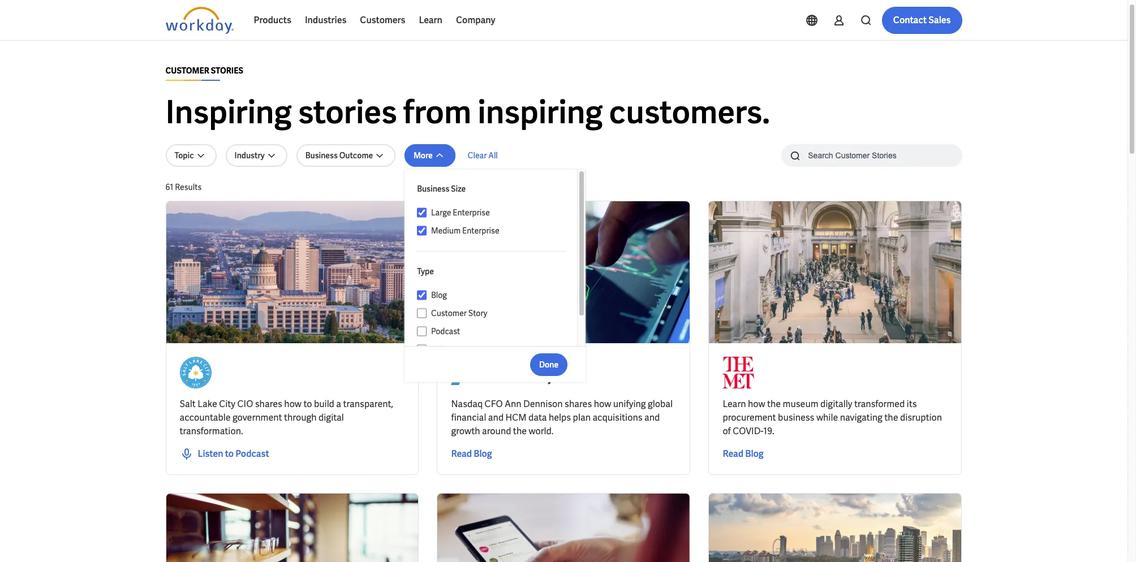 Task type: vqa. For each thing, say whether or not it's contained in the screenshot.
second Read from the right
yes



Task type: describe. For each thing, give the bounding box(es) containing it.
helps
[[549, 412, 571, 424]]

business size
[[417, 184, 466, 194]]

disruption
[[900, 412, 942, 424]]

world.
[[529, 426, 554, 438]]

read for learn how the museum digitally transformed its procurement business while navigating the disruption of covid-19.
[[723, 448, 744, 460]]

business
[[778, 412, 815, 424]]

digitally
[[821, 398, 853, 410]]

through
[[284, 412, 317, 424]]

type
[[417, 267, 434, 277]]

accountable
[[180, 412, 231, 424]]

outcome
[[339, 151, 373, 161]]

cfo
[[485, 398, 503, 410]]

nasdaq cfo ann dennison shares how unifying global financial and hcm data helps plan acquisitions and growth around the world.
[[451, 398, 673, 438]]

to inside salt lake city cio shares how to build a transparent, accountable government through digital transformation.
[[304, 398, 312, 410]]

financial
[[451, 412, 486, 424]]

listen to podcast link
[[180, 448, 269, 461]]

data
[[529, 412, 547, 424]]

sales
[[929, 14, 951, 26]]

customer
[[166, 66, 209, 76]]

large
[[431, 208, 451, 218]]

1 vertical spatial the
[[885, 412, 899, 424]]

medium enterprise link
[[427, 224, 567, 238]]

inspiring
[[166, 92, 292, 133]]

stories
[[298, 92, 397, 133]]

customer story link
[[427, 307, 567, 320]]

podcast link
[[427, 325, 567, 338]]

company button
[[449, 7, 502, 34]]

video
[[431, 345, 452, 355]]

read for nasdaq cfo ann dennison shares how unifying global financial and hcm data helps plan acquisitions and growth around the world.
[[451, 448, 472, 460]]

city
[[219, 398, 235, 410]]

dennison
[[524, 398, 563, 410]]

shares for through
[[255, 398, 282, 410]]

listen
[[198, 448, 223, 460]]

listen to podcast
[[198, 448, 269, 460]]

all
[[489, 151, 498, 161]]

build
[[314, 398, 334, 410]]

how for unifying
[[594, 398, 611, 410]]

19.
[[764, 426, 775, 438]]

clear all
[[468, 151, 498, 161]]

done
[[539, 360, 559, 370]]

clear
[[468, 151, 487, 161]]

business outcome
[[305, 151, 373, 161]]

business outcome button
[[296, 144, 396, 167]]

medium enterprise
[[431, 226, 500, 236]]

go to the homepage image
[[166, 7, 233, 34]]

customers button
[[353, 7, 412, 34]]

salt lake city cio shares how to build a transparent, accountable government through digital transformation.
[[180, 398, 393, 438]]

blog link
[[427, 289, 567, 302]]

Search Customer Stories text field
[[802, 145, 940, 165]]

1 and from the left
[[488, 412, 504, 424]]

inspiring stories from inspiring customers.
[[166, 92, 770, 133]]

covid-
[[733, 426, 764, 438]]

read blog link for learn how the museum digitally transformed its procurement business while navigating the disruption of covid-19.
[[723, 448, 764, 461]]

company
[[456, 14, 496, 26]]

industry
[[235, 151, 265, 161]]

government
[[233, 412, 282, 424]]

clear all button
[[465, 144, 501, 167]]

results
[[175, 182, 202, 192]]

ann
[[505, 398, 522, 410]]

nasdaq image
[[451, 357, 551, 389]]

hcm
[[506, 412, 527, 424]]

2 and from the left
[[645, 412, 660, 424]]

enterprise for medium enterprise
[[462, 226, 500, 236]]

done button
[[530, 353, 568, 376]]

customers.
[[609, 92, 770, 133]]

procurement
[[723, 412, 776, 424]]

plan
[[573, 412, 591, 424]]

read blog for learn how the museum digitally transformed its procurement business while navigating the disruption of covid-19.
[[723, 448, 764, 460]]

more
[[414, 151, 433, 161]]

lake
[[198, 398, 217, 410]]

learn for learn
[[419, 14, 443, 26]]

inspiring
[[478, 92, 603, 133]]

unifying
[[613, 398, 646, 410]]

digital
[[319, 412, 344, 424]]

from
[[403, 92, 472, 133]]



Task type: locate. For each thing, give the bounding box(es) containing it.
2 horizontal spatial blog
[[746, 448, 764, 460]]

1 horizontal spatial read blog
[[723, 448, 764, 460]]

blog up customer
[[431, 290, 447, 301]]

shares
[[255, 398, 282, 410], [565, 398, 592, 410]]

story
[[469, 308, 488, 319]]

the down transformed on the bottom right of the page
[[885, 412, 899, 424]]

0 horizontal spatial read blog link
[[451, 448, 492, 461]]

customer
[[431, 308, 467, 319]]

2 read blog link from the left
[[723, 448, 764, 461]]

0 horizontal spatial learn
[[419, 14, 443, 26]]

read blog down "growth"
[[451, 448, 492, 460]]

learn up procurement
[[723, 398, 746, 410]]

industry button
[[226, 144, 287, 167]]

61 results
[[166, 182, 202, 192]]

learn inside dropdown button
[[419, 14, 443, 26]]

podcast
[[431, 327, 460, 337], [236, 448, 269, 460]]

0 vertical spatial to
[[304, 398, 312, 410]]

None checkbox
[[417, 208, 427, 218], [417, 226, 427, 236], [417, 345, 427, 355], [417, 208, 427, 218], [417, 226, 427, 236], [417, 345, 427, 355]]

1 horizontal spatial blog
[[474, 448, 492, 460]]

business up the large
[[417, 184, 450, 194]]

1 vertical spatial learn
[[723, 398, 746, 410]]

and down global
[[645, 412, 660, 424]]

1 vertical spatial enterprise
[[462, 226, 500, 236]]

global
[[648, 398, 673, 410]]

learn button
[[412, 7, 449, 34]]

1 horizontal spatial to
[[304, 398, 312, 410]]

business for business outcome
[[305, 151, 338, 161]]

0 horizontal spatial business
[[305, 151, 338, 161]]

transformation.
[[180, 426, 243, 438]]

read blog link
[[451, 448, 492, 461], [723, 448, 764, 461]]

0 horizontal spatial shares
[[255, 398, 282, 410]]

None checkbox
[[417, 290, 427, 301], [417, 308, 427, 319], [417, 327, 427, 337], [417, 290, 427, 301], [417, 308, 427, 319], [417, 327, 427, 337]]

blog for nasdaq cfo ann dennison shares how unifying global financial and hcm data helps plan acquisitions and growth around the world.
[[474, 448, 492, 460]]

to
[[304, 398, 312, 410], [225, 448, 234, 460]]

enterprise
[[453, 208, 490, 218], [462, 226, 500, 236]]

to up 'through' on the bottom of the page
[[304, 398, 312, 410]]

2 horizontal spatial the
[[885, 412, 899, 424]]

0 horizontal spatial and
[[488, 412, 504, 424]]

learn left company
[[419, 14, 443, 26]]

learn how the museum digitally transformed its procurement business while navigating the disruption of covid-19.
[[723, 398, 942, 438]]

nasdaq
[[451, 398, 483, 410]]

museum
[[783, 398, 819, 410]]

blog inside blog link
[[431, 290, 447, 301]]

blog for learn how the museum digitally transformed its procurement business while navigating the disruption of covid-19.
[[746, 448, 764, 460]]

read blog link down the covid-
[[723, 448, 764, 461]]

industries
[[305, 14, 347, 26]]

how inside the nasdaq cfo ann dennison shares how unifying global financial and hcm data helps plan acquisitions and growth around the world.
[[594, 398, 611, 410]]

1 horizontal spatial podcast
[[431, 327, 460, 337]]

0 vertical spatial the
[[767, 398, 781, 410]]

metropolitan museum of art image
[[723, 357, 755, 389]]

0 horizontal spatial how
[[284, 398, 302, 410]]

1 horizontal spatial the
[[767, 398, 781, 410]]

1 read blog link from the left
[[451, 448, 492, 461]]

shares up government
[[255, 398, 282, 410]]

read blog for nasdaq cfo ann dennison shares how unifying global financial and hcm data helps plan acquisitions and growth around the world.
[[451, 448, 492, 460]]

0 horizontal spatial podcast
[[236, 448, 269, 460]]

how up procurement
[[748, 398, 766, 410]]

products
[[254, 14, 291, 26]]

read blog link down "growth"
[[451, 448, 492, 461]]

contact sales link
[[882, 7, 962, 34]]

2 horizontal spatial how
[[748, 398, 766, 410]]

3 how from the left
[[748, 398, 766, 410]]

the down hcm
[[513, 426, 527, 438]]

stories
[[211, 66, 243, 76]]

the up business
[[767, 398, 781, 410]]

of
[[723, 426, 731, 438]]

salt
[[180, 398, 196, 410]]

0 horizontal spatial to
[[225, 448, 234, 460]]

2 how from the left
[[594, 398, 611, 410]]

0 vertical spatial learn
[[419, 14, 443, 26]]

1 vertical spatial podcast
[[236, 448, 269, 460]]

1 horizontal spatial learn
[[723, 398, 746, 410]]

large enterprise link
[[427, 206, 567, 220]]

contact
[[894, 14, 927, 26]]

read down of
[[723, 448, 744, 460]]

the inside the nasdaq cfo ann dennison shares how unifying global financial and hcm data helps plan acquisitions and growth around the world.
[[513, 426, 527, 438]]

0 horizontal spatial blog
[[431, 290, 447, 301]]

read down "growth"
[[451, 448, 472, 460]]

acquisitions
[[593, 412, 643, 424]]

products button
[[247, 7, 298, 34]]

how for to
[[284, 398, 302, 410]]

more button
[[405, 144, 455, 167]]

contact sales
[[894, 14, 951, 26]]

its
[[907, 398, 917, 410]]

blog down the covid-
[[746, 448, 764, 460]]

1 horizontal spatial read
[[723, 448, 744, 460]]

0 vertical spatial podcast
[[431, 327, 460, 337]]

salt lake city corporation image
[[180, 357, 211, 389]]

topic button
[[166, 144, 217, 167]]

how inside salt lake city cio shares how to build a transparent, accountable government through digital transformation.
[[284, 398, 302, 410]]

1 horizontal spatial business
[[417, 184, 450, 194]]

shares inside salt lake city cio shares how to build a transparent, accountable government through digital transformation.
[[255, 398, 282, 410]]

podcast down government
[[236, 448, 269, 460]]

0 horizontal spatial read blog
[[451, 448, 492, 460]]

1 shares from the left
[[255, 398, 282, 410]]

how up 'through' on the bottom of the page
[[284, 398, 302, 410]]

size
[[451, 184, 466, 194]]

1 read blog from the left
[[451, 448, 492, 460]]

2 read from the left
[[723, 448, 744, 460]]

growth
[[451, 426, 480, 438]]

1 vertical spatial to
[[225, 448, 234, 460]]

0 vertical spatial business
[[305, 151, 338, 161]]

1 vertical spatial business
[[417, 184, 450, 194]]

read blog down the covid-
[[723, 448, 764, 460]]

industries button
[[298, 7, 353, 34]]

how up 'acquisitions'
[[594, 398, 611, 410]]

shares up plan
[[565, 398, 592, 410]]

podcast down customer
[[431, 327, 460, 337]]

shares inside the nasdaq cfo ann dennison shares how unifying global financial and hcm data helps plan acquisitions and growth around the world.
[[565, 398, 592, 410]]

customers
[[360, 14, 405, 26]]

to right listen
[[225, 448, 234, 460]]

enterprise down large enterprise link
[[462, 226, 500, 236]]

a
[[336, 398, 341, 410]]

1 horizontal spatial read blog link
[[723, 448, 764, 461]]

2 vertical spatial the
[[513, 426, 527, 438]]

enterprise for large enterprise
[[453, 208, 490, 218]]

around
[[482, 426, 511, 438]]

how
[[284, 398, 302, 410], [594, 398, 611, 410], [748, 398, 766, 410]]

2 read blog from the left
[[723, 448, 764, 460]]

61
[[166, 182, 173, 192]]

customer stories
[[166, 66, 243, 76]]

video link
[[427, 343, 567, 357]]

cio
[[237, 398, 253, 410]]

and
[[488, 412, 504, 424], [645, 412, 660, 424]]

1 how from the left
[[284, 398, 302, 410]]

business
[[305, 151, 338, 161], [417, 184, 450, 194]]

medium
[[431, 226, 461, 236]]

learn inside learn how the museum digitally transformed its procurement business while navigating the disruption of covid-19.
[[723, 398, 746, 410]]

blog down around
[[474, 448, 492, 460]]

read blog link for nasdaq cfo ann dennison shares how unifying global financial and hcm data helps plan acquisitions and growth around the world.
[[451, 448, 492, 461]]

1 horizontal spatial shares
[[565, 398, 592, 410]]

learn for learn how the museum digitally transformed its procurement business while navigating the disruption of covid-19.
[[723, 398, 746, 410]]

0 vertical spatial enterprise
[[453, 208, 490, 218]]

business left outcome
[[305, 151, 338, 161]]

2 shares from the left
[[565, 398, 592, 410]]

how inside learn how the museum digitally transformed its procurement business while navigating the disruption of covid-19.
[[748, 398, 766, 410]]

1 read from the left
[[451, 448, 472, 460]]

1 horizontal spatial how
[[594, 398, 611, 410]]

customer story
[[431, 308, 488, 319]]

read
[[451, 448, 472, 460], [723, 448, 744, 460]]

transparent,
[[343, 398, 393, 410]]

0 horizontal spatial the
[[513, 426, 527, 438]]

shares for helps
[[565, 398, 592, 410]]

business inside button
[[305, 151, 338, 161]]

while
[[817, 412, 838, 424]]

and up around
[[488, 412, 504, 424]]

topic
[[175, 151, 194, 161]]

navigating
[[840, 412, 883, 424]]

0 horizontal spatial read
[[451, 448, 472, 460]]

transformed
[[855, 398, 905, 410]]

learn
[[419, 14, 443, 26], [723, 398, 746, 410]]

1 horizontal spatial and
[[645, 412, 660, 424]]

large enterprise
[[431, 208, 490, 218]]

enterprise up medium enterprise
[[453, 208, 490, 218]]

business for business size
[[417, 184, 450, 194]]



